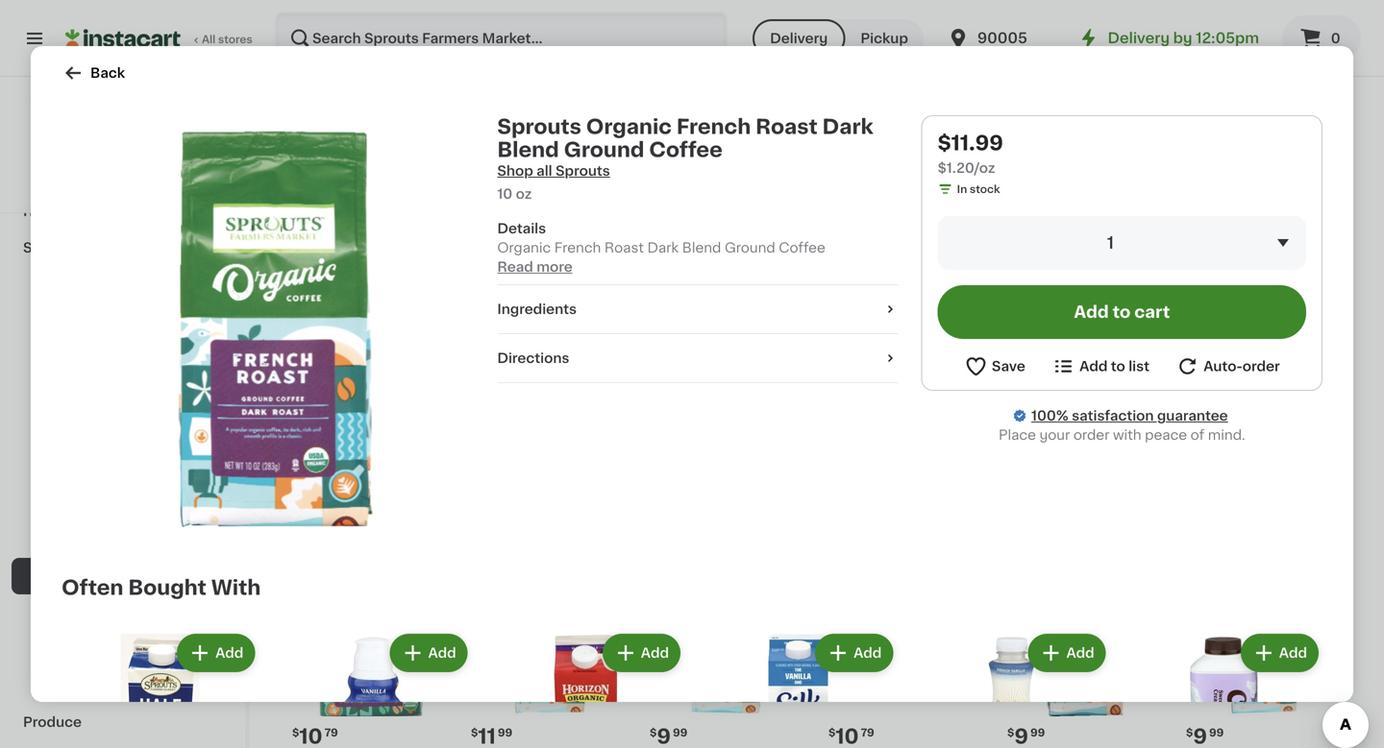 Task type: describe. For each thing, give the bounding box(es) containing it.
all stores link
[[65, 12, 254, 65]]

1 horizontal spatial 100% satisfaction guarantee
[[1031, 410, 1228, 423]]

goods
[[112, 643, 157, 657]]

farmers
[[97, 143, 154, 157]]

1 field
[[938, 216, 1306, 270]]

delivery for delivery
[[770, 32, 828, 45]]

1 vertical spatial 11
[[478, 727, 496, 747]]

instacart logo image
[[65, 27, 181, 50]]

more
[[537, 261, 573, 274]]

details
[[497, 222, 546, 236]]

prices
[[142, 166, 176, 176]]

place
[[999, 429, 1036, 442]]

on
[[305, 182, 325, 195]]

stock
[[970, 184, 1000, 195]]

details button
[[497, 219, 898, 238]]

9 inside product group
[[1193, 443, 1207, 463]]

cart
[[1135, 304, 1170, 321]]

add to cart
[[1074, 304, 1170, 321]]

ingredients
[[497, 303, 577, 316]]

of
[[1191, 429, 1205, 442]]

sprouts organic french roast dark blend ground coffee image
[[77, 131, 474, 528]]

/lb
[[1232, 441, 1252, 457]]

delivery by 12:05pm
[[1108, 31, 1259, 45]]

save
[[992, 360, 1026, 373]]

shop
[[497, 164, 533, 178]]

auto-order
[[1204, 360, 1280, 373]]

79 inside 10 79
[[1040, 444, 1053, 454]]

with
[[1113, 429, 1142, 442]]

1 $ 10 79 from the left
[[292, 727, 338, 747]]

care
[[150, 497, 182, 510]]

100% satisfaction guarantee link
[[1031, 407, 1228, 426]]

0 button
[[1282, 15, 1361, 62]]

service type group
[[753, 19, 924, 58]]

french for sprouts organic french roast dark blend ground coffee shop all sprouts 10 oz
[[677, 117, 751, 137]]

coffee link
[[12, 559, 234, 595]]

your
[[1040, 429, 1070, 442]]

delivery by 12:05pm link
[[1077, 27, 1259, 50]]

brands
[[81, 241, 130, 255]]

100% inside 'link'
[[1031, 410, 1069, 423]]

sprouts for sprouts farmers market
[[39, 143, 94, 157]]

organic for sprouts organic french roast dark blend ground coffee 10 oz
[[345, 468, 398, 482]]

100% satisfaction guarantee inside button
[[49, 185, 204, 196]]

french for sprouts organic french roast dark blend ground coffee 10 oz
[[402, 468, 448, 482]]

vitamins & body care link
[[12, 485, 234, 522]]

roast for sprouts organic french roast dark blend ground coffee shop all sprouts 10 oz
[[756, 117, 818, 137]]

organic for sprouts organic french roast dark blend ground coffee shop all sprouts 10 oz
[[586, 117, 672, 137]]

bought
[[128, 578, 207, 598]]

vitamins
[[35, 497, 93, 510]]

add to list
[[1080, 360, 1150, 373]]

coffee for sprouts organic french roast dark blend ground coffee 10 oz
[[342, 507, 389, 520]]

produce
[[23, 716, 82, 730]]

order inside button
[[1243, 360, 1280, 373]]

3 $ 9 99 from the left
[[1186, 727, 1224, 747]]

auto-
[[1204, 360, 1243, 373]]

sprouts organic french roast dark blend ground coffee 10 oz
[[288, 468, 448, 536]]

$9.99 per pound original price: $13.99 element
[[1182, 440, 1346, 477]]

sprouts brands link
[[12, 230, 234, 266]]

$ 11 99 inside product group
[[292, 443, 334, 463]]

body
[[111, 497, 146, 510]]

in stock
[[957, 184, 1000, 195]]

product group containing 11
[[288, 269, 452, 538]]

roast for sprouts organic french roast dark blend ground coffee 10 oz
[[288, 487, 328, 501]]

save button
[[964, 355, 1026, 379]]

10 inside sprouts organic french roast dark blend ground coffee 10 oz
[[288, 525, 300, 536]]

market
[[157, 143, 206, 157]]

directions button
[[497, 349, 898, 368]]

details organic french roast dark blend ground coffee read more
[[497, 222, 826, 274]]

pickup
[[861, 32, 908, 45]]

$ inside the $ 9
[[1186, 444, 1193, 454]]

recipes link
[[12, 193, 234, 230]]

&
[[96, 497, 107, 510]]

product group containing 10
[[1004, 269, 1167, 538]]

read more button
[[497, 258, 573, 277]]

all stores
[[202, 34, 252, 45]]

dark for sprouts organic french roast dark blend ground coffee 10 oz
[[331, 487, 363, 501]]

to for list
[[1111, 360, 1125, 373]]

back
[[90, 66, 125, 80]]

household goods
[[35, 643, 157, 657]]

pickup button
[[845, 19, 924, 58]]

90005
[[977, 31, 1028, 45]]

add to list button
[[1052, 355, 1150, 379]]

100% satisfaction guarantee button
[[30, 179, 215, 198]]

oz inside sprouts organic french roast dark blend ground coffee shop all sprouts 10 oz
[[516, 187, 532, 201]]

delivery for delivery by 12:05pm
[[1108, 31, 1170, 45]]

often bought with
[[62, 578, 261, 598]]

100% inside button
[[49, 185, 78, 196]]

90005 button
[[947, 12, 1062, 65]]

guarantee inside 'link'
[[1157, 410, 1228, 423]]

auto-order button
[[1176, 355, 1280, 379]]

ground for sprouts organic french roast dark blend ground coffee 10 oz
[[288, 507, 339, 520]]

everyday store prices link
[[57, 163, 188, 179]]

sprouts
[[556, 164, 610, 178]]

1 horizontal spatial $ 11 99
[[471, 727, 513, 747]]

sprouts organic french roast dark blend ground coffee shop all sprouts 10 oz
[[497, 117, 874, 201]]

oz inside sprouts organic french roast dark blend ground coffee 10 oz
[[303, 525, 316, 536]]

in
[[957, 184, 967, 195]]

$11.99 $1.20/oz
[[938, 133, 1003, 175]]

12:05pm
[[1196, 31, 1259, 45]]

all
[[537, 164, 552, 178]]

all
[[202, 34, 216, 45]]

on sale
[[305, 182, 358, 195]]

sprouts brands
[[23, 241, 130, 255]]

2 $ 9 99 from the left
[[1007, 727, 1045, 747]]

0 horizontal spatial order
[[1074, 429, 1110, 442]]

sprouts farmers market logo image
[[104, 100, 141, 137]]



Task type: locate. For each thing, give the bounding box(es) containing it.
1 horizontal spatial roast
[[605, 241, 644, 255]]

0 horizontal spatial 11
[[299, 443, 317, 463]]

1 vertical spatial order
[[1074, 429, 1110, 442]]

coffee inside sprouts organic french roast dark blend ground coffee shop all sprouts 10 oz
[[649, 140, 723, 160]]

1 vertical spatial ground
[[725, 241, 775, 255]]

guarantee up of
[[1157, 410, 1228, 423]]

1 horizontal spatial organic
[[497, 241, 551, 255]]

0 horizontal spatial french
[[402, 468, 448, 482]]

1 vertical spatial 100% satisfaction guarantee
[[1031, 410, 1228, 423]]

1 horizontal spatial $ 10 79
[[829, 727, 875, 747]]

0 vertical spatial organic
[[586, 117, 672, 137]]

1 horizontal spatial guarantee
[[1157, 410, 1228, 423]]

$ 9
[[1186, 443, 1207, 463]]

french
[[677, 117, 751, 137], [554, 241, 601, 255], [402, 468, 448, 482]]

0 vertical spatial dark
[[822, 117, 874, 137]]

guarantee
[[148, 185, 204, 196], [1157, 410, 1228, 423]]

100% satisfaction guarantee up "with"
[[1031, 410, 1228, 423]]

with
[[211, 578, 261, 598]]

1 vertical spatial organic
[[497, 241, 551, 255]]

delivery inside button
[[770, 32, 828, 45]]

sprouts for sprouts brands
[[23, 241, 78, 255]]

produce link
[[12, 705, 234, 741]]

sprouts for sprouts organic french roast dark blend ground coffee shop all sprouts 10 oz
[[497, 117, 581, 137]]

to inside button
[[1111, 360, 1125, 373]]

roast inside details organic french roast dark blend ground coffee read more
[[605, 241, 644, 255]]

100% satisfaction guarantee down store at the top
[[49, 185, 204, 196]]

0 horizontal spatial $ 11 99
[[292, 443, 334, 463]]

sale
[[329, 182, 358, 195]]

$ 10 79
[[292, 727, 338, 747], [829, 727, 875, 747]]

1 horizontal spatial ground
[[564, 140, 644, 160]]

everyday
[[57, 166, 109, 176]]

2 vertical spatial ground
[[288, 507, 339, 520]]

10 79
[[1014, 443, 1053, 463]]

2 vertical spatial french
[[402, 468, 448, 482]]

organic inside sprouts organic french roast dark blend ground coffee shop all sprouts 10 oz
[[586, 117, 672, 137]]

1 vertical spatial to
[[1111, 360, 1125, 373]]

0 horizontal spatial delivery
[[770, 32, 828, 45]]

add button
[[551, 275, 625, 310], [729, 275, 804, 310], [908, 275, 982, 310], [1087, 275, 1161, 310], [1266, 275, 1340, 310], [179, 636, 253, 671], [392, 636, 466, 671], [604, 636, 679, 671], [817, 636, 891, 671], [1030, 636, 1104, 671], [1243, 636, 1317, 671]]

$
[[292, 444, 299, 454], [1186, 444, 1193, 454], [292, 728, 299, 739], [471, 728, 478, 739], [650, 728, 657, 739], [829, 728, 836, 739], [1007, 728, 1014, 739], [1186, 728, 1193, 739]]

1 vertical spatial guarantee
[[1157, 410, 1228, 423]]

french inside details organic french roast dark blend ground coffee read more
[[554, 241, 601, 255]]

0 vertical spatial 100% satisfaction guarantee
[[49, 185, 204, 196]]

french inside sprouts organic french roast dark blend ground coffee 10 oz
[[402, 468, 448, 482]]

coffee for sprouts organic french roast dark blend ground coffee shop all sprouts 10 oz
[[649, 140, 723, 160]]

stores
[[218, 34, 252, 45]]

2 vertical spatial blend
[[366, 487, 405, 501]]

1 vertical spatial 100%
[[1031, 410, 1069, 423]]

satisfaction inside button
[[81, 185, 145, 196]]

add inside button
[[1074, 304, 1109, 321]]

delivery button
[[753, 19, 845, 58]]

blend
[[497, 140, 559, 160], [682, 241, 721, 255], [366, 487, 405, 501]]

organic
[[586, 117, 672, 137], [497, 241, 551, 255], [345, 468, 398, 482]]

0 vertical spatial oz
[[516, 187, 532, 201]]

coffee inside sprouts organic french roast dark blend ground coffee 10 oz
[[342, 507, 389, 520]]

dark inside details organic french roast dark blend ground coffee read more
[[647, 241, 679, 255]]

1 horizontal spatial satisfaction
[[1072, 410, 1154, 423]]

sprouts farmers market
[[39, 143, 206, 157]]

sprouts inside sprouts organic french roast dark blend ground coffee 10 oz
[[288, 468, 341, 482]]

satisfaction up the place your order with peace of mind.
[[1072, 410, 1154, 423]]

coffee for details organic french roast dark blend ground coffee read more
[[779, 241, 826, 255]]

guarantee down prices
[[148, 185, 204, 196]]

0 vertical spatial ground
[[564, 140, 644, 160]]

sprouts
[[497, 117, 581, 137], [39, 143, 94, 157], [23, 241, 78, 255], [288, 468, 341, 482]]

100% up your
[[1031, 410, 1069, 423]]

order left "with"
[[1074, 429, 1110, 442]]

blend inside sprouts organic french roast dark blend ground coffee 10 oz
[[366, 487, 405, 501]]

organic for details organic french roast dark blend ground coffee read more
[[497, 241, 551, 255]]

often
[[62, 578, 123, 598]]

0 horizontal spatial dark
[[331, 487, 363, 501]]

blend for sprouts organic french roast dark blend ground coffee 10 oz
[[366, 487, 405, 501]]

french inside sprouts organic french roast dark blend ground coffee shop all sprouts 10 oz
[[677, 117, 751, 137]]

0 vertical spatial roast
[[756, 117, 818, 137]]

sprouts inside sprouts organic french roast dark blend ground coffee shop all sprouts 10 oz
[[497, 117, 581, 137]]

79
[[1040, 444, 1053, 454], [325, 728, 338, 739], [861, 728, 875, 739]]

to inside button
[[1113, 304, 1131, 321]]

roast for details organic french roast dark blend ground coffee read more
[[605, 241, 644, 255]]

1 vertical spatial french
[[554, 241, 601, 255]]

0 vertical spatial order
[[1243, 360, 1280, 373]]

None search field
[[275, 12, 728, 65]]

to
[[1113, 304, 1131, 321], [1111, 360, 1125, 373]]

2 horizontal spatial blend
[[682, 241, 721, 255]]

0 horizontal spatial blend
[[366, 487, 405, 501]]

mind.
[[1208, 429, 1246, 442]]

back button
[[62, 62, 125, 85]]

organic inside sprouts organic french roast dark blend ground coffee 10 oz
[[345, 468, 398, 482]]

100%
[[49, 185, 78, 196], [1031, 410, 1069, 423]]

dark for sprouts organic french roast dark blend ground coffee shop all sprouts 10 oz
[[822, 117, 874, 137]]

household goods link
[[12, 632, 234, 668]]

0 horizontal spatial $ 9 99
[[650, 727, 688, 747]]

2 horizontal spatial ground
[[725, 241, 775, 255]]

10 inside sprouts organic french roast dark blend ground coffee shop all sprouts 10 oz
[[497, 187, 513, 201]]

2 vertical spatial roast
[[288, 487, 328, 501]]

100% up recipes
[[49, 185, 78, 196]]

sprouts for sprouts organic french roast dark blend ground coffee 10 oz
[[288, 468, 341, 482]]

0 horizontal spatial oz
[[303, 525, 316, 536]]

roast inside sprouts organic french roast dark blend ground coffee shop all sprouts 10 oz
[[756, 117, 818, 137]]

ground for details organic french roast dark blend ground coffee read more
[[725, 241, 775, 255]]

on sale button
[[288, 169, 375, 208]]

add to cart button
[[938, 286, 1306, 339]]

store
[[111, 166, 140, 176]]

directions
[[497, 352, 570, 365]]

0 vertical spatial blend
[[497, 140, 559, 160]]

order
[[1243, 360, 1280, 373], [1074, 429, 1110, 442]]

0 horizontal spatial 100% satisfaction guarantee
[[49, 185, 204, 196]]

1 horizontal spatial 100%
[[1031, 410, 1069, 423]]

2 vertical spatial dark
[[331, 487, 363, 501]]

to left cart
[[1113, 304, 1131, 321]]

sprouts farmers market link
[[39, 100, 206, 160]]

dark for details organic french roast dark blend ground coffee read more
[[647, 241, 679, 255]]

to for cart
[[1113, 304, 1131, 321]]

household
[[35, 643, 108, 657]]

blend for sprouts organic french roast dark blend ground coffee shop all sprouts 10 oz
[[497, 140, 559, 160]]

1 horizontal spatial oz
[[516, 187, 532, 201]]

satisfaction
[[81, 185, 145, 196], [1072, 410, 1154, 423]]

2 horizontal spatial organic
[[586, 117, 672, 137]]

$ 11 99
[[292, 443, 334, 463], [471, 727, 513, 747]]

blend inside details organic french roast dark blend ground coffee read more
[[682, 241, 721, 255]]

1
[[1107, 235, 1114, 251]]

satisfaction inside 'link'
[[1072, 410, 1154, 423]]

vitamins & body care
[[35, 497, 182, 510]]

ground inside sprouts organic french roast dark blend ground coffee shop all sprouts 10 oz
[[564, 140, 644, 160]]

2 $ 10 79 from the left
[[829, 727, 875, 747]]

1 $ 9 99 from the left
[[650, 727, 688, 747]]

1 horizontal spatial delivery
[[1108, 31, 1170, 45]]

guarantee inside button
[[148, 185, 204, 196]]

to left list
[[1111, 360, 1125, 373]]

99
[[319, 444, 334, 454], [498, 728, 513, 739], [673, 728, 688, 739], [1030, 728, 1045, 739], [1209, 728, 1224, 739]]

blend inside sprouts organic french roast dark blend ground coffee shop all sprouts 10 oz
[[497, 140, 559, 160]]

satisfaction down everyday store prices
[[81, 185, 145, 196]]

1 horizontal spatial dark
[[647, 241, 679, 255]]

$ 9 99
[[650, 727, 688, 747], [1007, 727, 1045, 747], [1186, 727, 1224, 747]]

0 horizontal spatial organic
[[345, 468, 398, 482]]

blend for details organic french roast dark blend ground coffee read more
[[682, 241, 721, 255]]

list
[[1129, 360, 1150, 373]]

1 vertical spatial oz
[[303, 525, 316, 536]]

coffee inside details organic french roast dark blend ground coffee read more
[[779, 241, 826, 255]]

dark
[[822, 117, 874, 137], [647, 241, 679, 255], [331, 487, 363, 501]]

2 horizontal spatial roast
[[756, 117, 818, 137]]

2 vertical spatial organic
[[345, 468, 398, 482]]

1 horizontal spatial 11
[[478, 727, 496, 747]]

0 vertical spatial 100%
[[49, 185, 78, 196]]

dark inside sprouts organic french roast dark blend ground coffee 10 oz
[[331, 487, 363, 501]]

1 vertical spatial dark
[[647, 241, 679, 255]]

2 horizontal spatial $ 9 99
[[1186, 727, 1224, 747]]

0 vertical spatial to
[[1113, 304, 1131, 321]]

product group containing 9
[[1182, 269, 1346, 531]]

0 horizontal spatial 79
[[325, 728, 338, 739]]

read
[[497, 261, 533, 274]]

1 horizontal spatial 79
[[861, 728, 875, 739]]

0 horizontal spatial satisfaction
[[81, 185, 145, 196]]

0 vertical spatial satisfaction
[[81, 185, 145, 196]]

add inside button
[[1080, 360, 1108, 373]]

11
[[299, 443, 317, 463], [478, 727, 496, 747]]

ingredients button
[[497, 300, 898, 319]]

0 vertical spatial 11
[[299, 443, 317, 463]]

0 horizontal spatial 100%
[[49, 185, 78, 196]]

1 horizontal spatial french
[[554, 241, 601, 255]]

11 inside product group
[[299, 443, 317, 463]]

9
[[1193, 443, 1207, 463], [657, 727, 671, 747], [1014, 727, 1029, 747], [1193, 727, 1207, 747]]

peace
[[1145, 429, 1187, 442]]

delivery
[[1108, 31, 1170, 45], [770, 32, 828, 45]]

1 vertical spatial roast
[[605, 241, 644, 255]]

1 horizontal spatial $ 9 99
[[1007, 727, 1045, 747]]

0 horizontal spatial guarantee
[[148, 185, 204, 196]]

1 vertical spatial blend
[[682, 241, 721, 255]]

0 horizontal spatial $ 10 79
[[292, 727, 338, 747]]

everyday store prices
[[57, 166, 176, 176]]

organic inside details organic french roast dark blend ground coffee read more
[[497, 241, 551, 255]]

$11.99
[[938, 133, 1003, 153]]

product group
[[288, 269, 452, 538], [467, 269, 631, 538], [646, 269, 809, 538], [825, 269, 988, 538], [1004, 269, 1167, 538], [1182, 269, 1346, 531], [62, 631, 259, 749], [274, 631, 472, 749], [487, 631, 684, 749], [700, 631, 897, 749], [913, 631, 1110, 749], [1125, 631, 1323, 749]]

dark inside sprouts organic french roast dark blend ground coffee shop all sprouts 10 oz
[[822, 117, 874, 137]]

roast
[[756, 117, 818, 137], [605, 241, 644, 255], [288, 487, 328, 501]]

ground inside sprouts organic french roast dark blend ground coffee 10 oz
[[288, 507, 339, 520]]

0 horizontal spatial roast
[[288, 487, 328, 501]]

sprouts inside 'link'
[[39, 143, 94, 157]]

0 vertical spatial french
[[677, 117, 751, 137]]

100% satisfaction guarantee
[[49, 185, 204, 196], [1031, 410, 1228, 423]]

2 horizontal spatial french
[[677, 117, 751, 137]]

1 vertical spatial satisfaction
[[1072, 410, 1154, 423]]

ground for sprouts organic french roast dark blend ground coffee shop all sprouts 10 oz
[[564, 140, 644, 160]]

recipes
[[23, 205, 80, 218]]

place your order with peace of mind.
[[999, 429, 1246, 442]]

by
[[1173, 31, 1192, 45]]

1 vertical spatial $ 11 99
[[471, 727, 513, 747]]

$1.20/oz
[[938, 161, 995, 175]]

0
[[1331, 32, 1341, 45]]

order up "mind." on the right bottom of the page
[[1243, 360, 1280, 373]]

2 horizontal spatial 79
[[1040, 444, 1053, 454]]

2 horizontal spatial dark
[[822, 117, 874, 137]]

french for details organic french roast dark blend ground coffee read more
[[554, 241, 601, 255]]

0 vertical spatial guarantee
[[148, 185, 204, 196]]

0 vertical spatial $ 11 99
[[292, 443, 334, 463]]

1 horizontal spatial blend
[[497, 140, 559, 160]]

0 horizontal spatial ground
[[288, 507, 339, 520]]

ground inside details organic french roast dark blend ground coffee read more
[[725, 241, 775, 255]]

delivery left by
[[1108, 31, 1170, 45]]

roast inside sprouts organic french roast dark blend ground coffee 10 oz
[[288, 487, 328, 501]]

1 horizontal spatial order
[[1243, 360, 1280, 373]]

delivery left pickup button
[[770, 32, 828, 45]]



Task type: vqa. For each thing, say whether or not it's contained in the screenshot.


